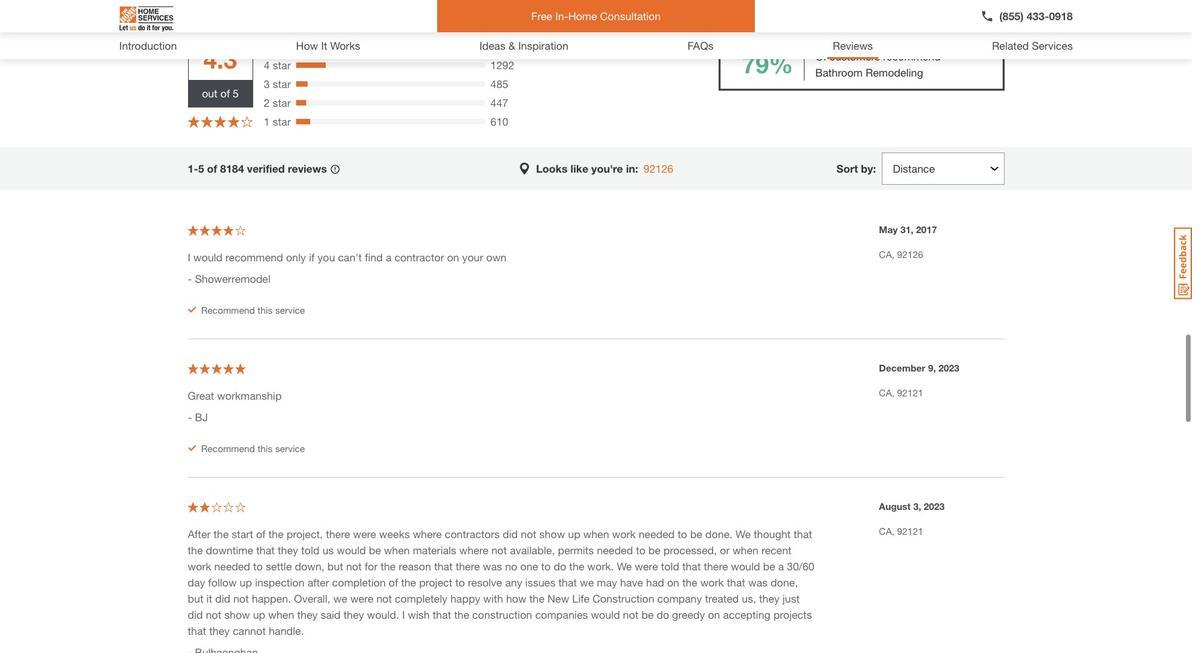 Task type: describe. For each thing, give the bounding box(es) containing it.
447
[[491, 96, 509, 108]]

0 horizontal spatial we
[[617, 559, 632, 572]]

92121 for after the start of the project, there were weeks where contractors did not show up when work needed to be done.  we thought that the downtime that they told us would be when materials where not available, permits needed to be processed, or when recent work needed to settle down, but not for the reason that there was no one to do the work.  we were told that there would be a 30/60 day follow up inspection after completion of the project to resolve any issues that we may have had on the work that was done, but it did not happen.  overall, we were not completely happy with how the new life construction company treated us, they just did not show up when they said they would.  i wish that the construction companies would not be do greedy on accepting projects that they cannot handle.
[[897, 525, 924, 536]]

that up new on the left of page
[[559, 575, 577, 588]]

issues
[[525, 575, 556, 588]]

1 star link
[[264, 113, 291, 129]]

star for 1
[[273, 115, 291, 127]]

2 star link
[[264, 94, 291, 111]]

when up the handle.
[[268, 608, 294, 620]]

of customers recommend bathroom remodeling
[[816, 49, 941, 78]]

the down happy
[[454, 608, 469, 620]]

may 31, 2017
[[879, 223, 937, 235]]

home
[[568, 9, 597, 22]]

of right out
[[221, 86, 230, 99]]

0 horizontal spatial told
[[301, 543, 320, 556]]

3
[[264, 77, 270, 90]]

1 star from the top
[[273, 39, 291, 52]]

☆ ☆ ☆ ☆ ☆ for workmanship
[[188, 362, 246, 375]]

free
[[531, 9, 553, 22]]

recommend this service for bj
[[201, 442, 305, 454]]

showerremodel
[[195, 272, 271, 285]]

ca, 92121 for after the start of the project, there were weeks where contractors did not show up when work needed to be done.  we thought that the downtime that they told us would be when materials where not available, permits needed to be processed, or when recent work needed to settle down, but not for the reason that there was no one to do the work.  we were told that there would be a 30/60 day follow up inspection after completion of the project to resolve any issues that we may have had on the work that was done, but it did not happen.  overall, we were not completely happy with how the new life construction company treated us, they just did not show up when they said they would.  i wish that the construction companies would not be do greedy on accepting projects that they cannot handle.
[[879, 525, 924, 536]]

1 horizontal spatial where
[[460, 543, 489, 556]]

resolve
[[468, 575, 502, 588]]

5350
[[491, 39, 515, 52]]

free in-home consultation button
[[437, 0, 755, 32]]

not up no
[[492, 543, 507, 556]]

that down day
[[188, 624, 206, 637]]

verified
[[247, 162, 285, 174]]

works
[[330, 39, 360, 52]]

reviews
[[833, 39, 873, 52]]

8184
[[220, 162, 244, 174]]

inspection
[[255, 575, 305, 588]]

to up have
[[636, 543, 646, 556]]

ca, for own
[[879, 248, 895, 260]]

for
[[365, 559, 378, 572]]

5350 4 star
[[264, 39, 515, 71]]

a inside after the start of the project, there were weeks where contractors did not show up when work needed to be done.  we thought that the downtime that they told us would be when materials where not available, permits needed to be processed, or when recent work needed to settle down, but not for the reason that there was no one to do the work.  we were told that there would be a 30/60 day follow up inspection after completion of the project to resolve any issues that we may have had on the work that was done, but it did not happen.  overall, we were not completely happy with how the new life construction company treated us, they just did not show up when they said they would.  i wish that the construction companies would not be do greedy on accepting projects that they cannot handle.
[[778, 559, 784, 572]]

ideas & inspiration
[[480, 39, 569, 52]]

project,
[[287, 527, 323, 540]]

not up available,
[[521, 527, 537, 540]]

this for - showerremodel
[[258, 304, 273, 315]]

follow
[[208, 575, 237, 588]]

5 star link
[[264, 38, 291, 54]]

610
[[491, 115, 509, 127]]

1 vertical spatial but
[[188, 592, 204, 604]]

2023 for after the start of the project, there were weeks where contractors did not show up when work needed to be done.  we thought that the downtime that they told us would be when materials where not available, permits needed to be processed, or when recent work needed to settle down, but not for the reason that there was no one to do the work.  we were told that there would be a 30/60 day follow up inspection after completion of the project to resolve any issues that we may have had on the work that was done, but it did not happen.  overall, we were not completely happy with how the new life construction company treated us, they just did not show up when they said they would.  i wish that the construction companies would not be do greedy on accepting projects that they cannot handle.
[[924, 500, 945, 512]]

you
[[318, 250, 335, 263]]

0 vertical spatial 5
[[264, 39, 270, 52]]

introduction
[[119, 39, 177, 52]]

the down after
[[188, 543, 203, 556]]

do it for you logo image
[[119, 1, 173, 37]]

august 3, 2023
[[879, 500, 945, 512]]

recommend for showerremodel
[[201, 304, 255, 315]]

construction
[[472, 608, 532, 620]]

0 horizontal spatial needed
[[214, 559, 250, 572]]

recent
[[762, 543, 792, 556]]

0 vertical spatial 92126
[[644, 162, 674, 174]]

new
[[548, 592, 569, 604]]

projects
[[774, 608, 812, 620]]

only
[[286, 250, 306, 263]]

0 horizontal spatial up
[[240, 575, 252, 588]]

bj
[[195, 410, 208, 423]]

star for 3
[[273, 77, 291, 90]]

to up processed,
[[678, 527, 687, 540]]

after
[[308, 575, 329, 588]]

they right "us,"
[[759, 592, 780, 604]]

reason
[[399, 559, 431, 572]]

completion
[[332, 575, 386, 588]]

0 horizontal spatial was
[[483, 559, 502, 572]]

with
[[483, 592, 503, 604]]

0918
[[1049, 9, 1073, 22]]

1 vertical spatial 92126
[[897, 248, 924, 260]]

after
[[188, 527, 211, 540]]

1 vertical spatial told
[[661, 559, 680, 572]]

5 star
[[264, 39, 291, 52]]

be up for
[[369, 543, 381, 556]]

1 horizontal spatial work
[[612, 527, 636, 540]]

i inside after the start of the project, there were weeks where contractors did not show up when work needed to be done.  we thought that the downtime that they told us would be when materials where not available, permits needed to be processed, or when recent work needed to settle down, but not for the reason that there was no one to do the work.  we were told that there would be a 30/60 day follow up inspection after completion of the project to resolve any issues that we may have had on the work that was done, but it did not happen.  overall, we were not completely happy with how the new life construction company treated us, they just did not show up when they said they would.  i wish that the construction companies would not be do greedy on accepting projects that they cannot handle.
[[402, 608, 405, 620]]

not down 'follow'
[[233, 592, 249, 604]]

when down weeks
[[384, 543, 410, 556]]

to up happy
[[456, 575, 465, 588]]

of right 1-
[[207, 162, 217, 174]]

1 ★ ★ ★ ★ ★ from the top
[[188, 114, 253, 129]]

1 vertical spatial 5
[[233, 86, 239, 99]]

how
[[296, 39, 318, 52]]

92121 for great workmanship
[[897, 387, 924, 398]]

1 vertical spatial were
[[635, 559, 658, 572]]

find
[[365, 250, 383, 263]]

they up settle
[[278, 543, 298, 556]]

accepting
[[723, 608, 771, 620]]

not up completion
[[346, 559, 362, 572]]

us,
[[742, 592, 756, 604]]

9,
[[928, 362, 936, 373]]

recommend for customers
[[883, 49, 941, 62]]

&
[[509, 39, 515, 52]]

after the start of the project, there were weeks where contractors did not show up when work needed to be done.  we thought that the downtime that they told us would be when materials where not available, permits needed to be processed, or when recent work needed to settle down, but not for the reason that there was no one to do the work.  we were told that there would be a 30/60 day follow up inspection after completion of the project to resolve any issues that we may have had on the work that was done, but it did not happen.  overall, we were not completely happy with how the new life construction company treated us, they just did not show up when they said they would.  i wish that the construction companies would not be do greedy on accepting projects that they cannot handle.
[[188, 527, 815, 637]]

they left cannot
[[209, 624, 230, 637]]

0 vertical spatial i
[[188, 250, 191, 263]]

own
[[486, 250, 507, 263]]

happy
[[451, 592, 480, 604]]

0 vertical spatial show
[[540, 527, 565, 540]]

not up would.
[[377, 592, 392, 604]]

looks like you're in: 92126
[[536, 162, 674, 174]]

- for - bj
[[188, 410, 192, 423]]

1 vertical spatial did
[[215, 592, 230, 604]]

2017
[[916, 223, 937, 235]]

had
[[646, 575, 664, 588]]

star for 2
[[273, 96, 291, 108]]

done.
[[706, 527, 733, 540]]

work.
[[588, 559, 614, 572]]

down,
[[295, 559, 325, 572]]

30/60
[[787, 559, 815, 572]]

the left project,
[[269, 527, 284, 540]]

can't
[[338, 250, 362, 263]]

ca, 92126
[[879, 248, 924, 260]]

2 vertical spatial were
[[350, 592, 374, 604]]

that up "us,"
[[727, 575, 746, 588]]

feedback link image
[[1174, 227, 1192, 300]]

1 vertical spatial was
[[749, 575, 768, 588]]

completely
[[395, 592, 448, 604]]

would right the us
[[337, 543, 366, 556]]

be down construction on the bottom of page
[[642, 608, 654, 620]]

life
[[572, 592, 590, 604]]

they right said
[[344, 608, 364, 620]]

of up completely
[[389, 575, 398, 588]]

would down construction on the bottom of page
[[591, 608, 620, 620]]

the right for
[[381, 559, 396, 572]]

the down issues
[[530, 592, 545, 604]]

no
[[505, 559, 517, 572]]

great
[[188, 389, 214, 401]]

of right the start at the bottom left of page
[[256, 527, 266, 540]]

2 horizontal spatial on
[[708, 608, 720, 620]]

day
[[188, 575, 205, 588]]

us
[[323, 543, 334, 556]]

the up downtime
[[214, 527, 229, 540]]

4.3
[[204, 45, 237, 74]]

31,
[[901, 223, 914, 235]]

the down reason
[[401, 575, 416, 588]]

1-
[[188, 162, 198, 174]]

☆ ☆ ☆ ☆ ☆ for would
[[188, 223, 246, 236]]

ca, for not
[[879, 525, 895, 536]]

not down construction on the bottom of page
[[623, 608, 639, 620]]

like
[[571, 162, 589, 174]]

1 vertical spatial needed
[[597, 543, 633, 556]]

2 ★ ★ ★ ★ ★ from the top
[[188, 362, 246, 375]]

that up project
[[434, 559, 453, 572]]

1 horizontal spatial we
[[580, 575, 594, 588]]

(855) 433-0918 link
[[981, 8, 1073, 24]]

be up had
[[649, 543, 661, 556]]

may
[[597, 575, 617, 588]]



Task type: vqa. For each thing, say whether or not it's contained in the screenshot.
needed
yes



Task type: locate. For each thing, give the bounding box(es) containing it.
recommend up showerremodel
[[226, 250, 283, 263]]

work up work.
[[612, 527, 636, 540]]

where down contractors
[[460, 543, 489, 556]]

where up materials
[[413, 527, 442, 540]]

0 vertical spatial we
[[580, 575, 594, 588]]

★ ★
[[188, 500, 210, 513]]

2 horizontal spatial did
[[503, 527, 518, 540]]

4 ☆ ☆ ☆ ☆ ☆ from the top
[[188, 500, 246, 513]]

ca, down august
[[879, 525, 895, 536]]

a right find
[[386, 250, 392, 263]]

but
[[328, 559, 343, 572], [188, 592, 204, 604]]

related services
[[992, 39, 1073, 52]]

1 horizontal spatial 92126
[[897, 248, 924, 260]]

0 vertical spatial needed
[[639, 527, 675, 540]]

2 service from the top
[[275, 442, 305, 454]]

2023
[[939, 362, 960, 373], [924, 500, 945, 512]]

1 service from the top
[[275, 304, 305, 315]]

2 horizontal spatial work
[[701, 575, 724, 588]]

0 horizontal spatial but
[[188, 592, 204, 604]]

out
[[202, 86, 218, 99]]

december
[[879, 362, 926, 373]]

0 horizontal spatial did
[[188, 608, 203, 620]]

5 up 4
[[264, 39, 270, 52]]

0 vertical spatial on
[[447, 250, 459, 263]]

1 ca, from the top
[[879, 248, 895, 260]]

permits
[[558, 543, 594, 556]]

1 vertical spatial service
[[275, 442, 305, 454]]

5 star from the top
[[273, 115, 291, 127]]

1 vertical spatial i
[[402, 608, 405, 620]]

the up company
[[683, 575, 698, 588]]

this down workmanship
[[258, 442, 273, 454]]

recommend inside of customers recommend bathroom remodeling
[[883, 49, 941, 62]]

have
[[620, 575, 643, 588]]

0 vertical spatial a
[[386, 250, 392, 263]]

0 vertical spatial recommend
[[201, 304, 255, 315]]

show up cannot
[[224, 608, 250, 620]]

1292
[[491, 58, 515, 71]]

0 vertical spatial ca, 92121
[[879, 387, 924, 398]]

workmanship
[[217, 389, 282, 401]]

project
[[419, 575, 453, 588]]

companies
[[535, 608, 588, 620]]

1 horizontal spatial a
[[778, 559, 784, 572]]

inspiration
[[518, 39, 569, 52]]

1 vertical spatial we
[[617, 559, 632, 572]]

service for showerremodel
[[275, 304, 305, 315]]

was up "us,"
[[749, 575, 768, 588]]

service for bj
[[275, 442, 305, 454]]

needed
[[639, 527, 675, 540], [597, 543, 633, 556], [214, 559, 250, 572]]

1 ca, 92121 from the top
[[879, 387, 924, 398]]

(855)
[[1000, 9, 1024, 22]]

any
[[505, 575, 522, 588]]

we up said
[[334, 592, 347, 604]]

recommend
[[201, 304, 255, 315], [201, 442, 255, 454]]

2 vertical spatial needed
[[214, 559, 250, 572]]

0 vertical spatial do
[[554, 559, 566, 572]]

recommend up remodeling at top
[[883, 49, 941, 62]]

needed up processed,
[[639, 527, 675, 540]]

needed down downtime
[[214, 559, 250, 572]]

2 vertical spatial on
[[708, 608, 720, 620]]

0 vertical spatial recommend
[[883, 49, 941, 62]]

2 horizontal spatial 5
[[264, 39, 270, 52]]

92126 link
[[644, 162, 674, 174]]

recommend this service for showerremodel
[[201, 304, 305, 315]]

1 vertical spatial 92121
[[897, 525, 924, 536]]

star
[[273, 39, 291, 52], [273, 58, 291, 71], [273, 77, 291, 90], [273, 96, 291, 108], [273, 115, 291, 127]]

2 ca, from the top
[[879, 387, 895, 398]]

0 horizontal spatial on
[[447, 250, 459, 263]]

0 vertical spatial service
[[275, 304, 305, 315]]

- showerremodel
[[188, 272, 271, 285]]

☆ ☆ ☆ ☆ ☆ for the
[[188, 500, 246, 513]]

reviews
[[288, 162, 327, 174]]

ca, 92121 down august
[[879, 525, 924, 536]]

wish
[[408, 608, 430, 620]]

that up settle
[[256, 543, 275, 556]]

up
[[568, 527, 581, 540], [240, 575, 252, 588], [253, 608, 265, 620]]

4 star from the top
[[273, 96, 291, 108]]

2023 for great workmanship
[[939, 362, 960, 373]]

0 vertical spatial 92121
[[897, 387, 924, 398]]

thought
[[754, 527, 791, 540]]

ca, 92121 down december
[[879, 387, 924, 398]]

92121
[[897, 387, 924, 398], [897, 525, 924, 536]]

2 vertical spatial work
[[701, 575, 724, 588]]

star for 4
[[273, 58, 291, 71]]

told up down,
[[301, 543, 320, 556]]

this for - bj
[[258, 442, 273, 454]]

start
[[232, 527, 253, 540]]

1 92121 from the top
[[897, 387, 924, 398]]

0 vertical spatial -
[[188, 272, 192, 285]]

downtime
[[206, 543, 253, 556]]

star right 1
[[273, 115, 291, 127]]

that right thought
[[794, 527, 812, 540]]

2 vertical spatial did
[[188, 608, 203, 620]]

were down completion
[[350, 592, 374, 604]]

433-
[[1027, 9, 1049, 22]]

this
[[258, 304, 273, 315], [258, 442, 273, 454]]

would up "us,"
[[731, 559, 760, 572]]

1
[[264, 115, 270, 127]]

cannot
[[233, 624, 266, 637]]

2 vertical spatial up
[[253, 608, 265, 620]]

0 horizontal spatial work
[[188, 559, 211, 572]]

work up treated
[[701, 575, 724, 588]]

0 vertical spatial where
[[413, 527, 442, 540]]

1 vertical spatial 2023
[[924, 500, 945, 512]]

the down permits on the left bottom of page
[[569, 559, 585, 572]]

they down overall,
[[297, 608, 318, 620]]

92121 down august 3, 2023 on the right of the page
[[897, 525, 924, 536]]

0 horizontal spatial where
[[413, 527, 442, 540]]

☆ ☆ ☆ ☆ ☆ up great
[[188, 362, 246, 375]]

2 ☆ ☆ ☆ ☆ ☆ from the top
[[188, 223, 246, 236]]

1 vertical spatial ca, 92121
[[879, 525, 924, 536]]

be down recent
[[763, 559, 775, 572]]

3 star from the top
[[273, 77, 291, 90]]

your
[[462, 250, 483, 263]]

star right 3
[[273, 77, 291, 90]]

not
[[521, 527, 537, 540], [492, 543, 507, 556], [346, 559, 362, 572], [233, 592, 249, 604], [377, 592, 392, 604], [206, 608, 221, 620], [623, 608, 639, 620]]

there up the us
[[326, 527, 350, 540]]

just
[[783, 592, 800, 604]]

i left wish
[[402, 608, 405, 620]]

★ ★ ★ ★ ★ down out of 5
[[188, 114, 253, 129]]

2 vertical spatial ca,
[[879, 525, 895, 536]]

1 this from the top
[[258, 304, 273, 315]]

they
[[278, 543, 298, 556], [759, 592, 780, 604], [297, 608, 318, 620], [344, 608, 364, 620], [209, 624, 230, 637]]

star inside 5350 4 star
[[273, 58, 291, 71]]

1 vertical spatial do
[[657, 608, 669, 620]]

of
[[816, 49, 827, 62]]

1 horizontal spatial up
[[253, 608, 265, 620]]

1 vertical spatial on
[[667, 575, 680, 588]]

you're
[[592, 162, 623, 174]]

when up permits on the left bottom of page
[[584, 527, 609, 540]]

was up resolve
[[483, 559, 502, 572]]

up up permits on the left bottom of page
[[568, 527, 581, 540]]

did up available,
[[503, 527, 518, 540]]

1 - from the top
[[188, 272, 192, 285]]

0 vertical spatial but
[[328, 559, 343, 572]]

in-
[[555, 9, 568, 22]]

up right 'follow'
[[240, 575, 252, 588]]

said
[[321, 608, 341, 620]]

- left bj
[[188, 410, 192, 423]]

0 vertical spatial work
[[612, 527, 636, 540]]

485 2 star
[[264, 77, 509, 108]]

ca,
[[879, 248, 895, 260], [879, 387, 895, 398], [879, 525, 895, 536]]

1 vertical spatial we
[[334, 592, 347, 604]]

- left showerremodel
[[188, 272, 192, 285]]

0 horizontal spatial 5
[[198, 162, 204, 174]]

star inside 447 1 star
[[273, 115, 291, 127]]

star inside 485 2 star
[[273, 96, 291, 108]]

on left the your
[[447, 250, 459, 263]]

ca, down may
[[879, 248, 895, 260]]

needed up work.
[[597, 543, 633, 556]]

1292 3 star
[[264, 58, 515, 90]]

☆ ☆ ☆ ☆ ☆ down out of 5
[[188, 114, 253, 129]]

star inside 1292 3 star
[[273, 77, 291, 90]]

1-5 of 8184 verified reviews
[[188, 162, 330, 174]]

it
[[206, 592, 212, 604]]

materials
[[413, 543, 457, 556]]

recommend down bj
[[201, 442, 255, 454]]

star up 4 star link
[[273, 39, 291, 52]]

would.
[[367, 608, 399, 620]]

1 horizontal spatial did
[[215, 592, 230, 604]]

92126 down may 31, 2017
[[897, 248, 924, 260]]

1 vertical spatial ca,
[[879, 387, 895, 398]]

was
[[483, 559, 502, 572], [749, 575, 768, 588]]

i down ★ ★ ★ ★
[[188, 250, 191, 263]]

work
[[612, 527, 636, 540], [188, 559, 211, 572], [701, 575, 724, 588]]

0 vertical spatial did
[[503, 527, 518, 540]]

1 vertical spatial work
[[188, 559, 211, 572]]

related
[[992, 39, 1029, 52]]

recommend for would
[[226, 250, 283, 263]]

services
[[1032, 39, 1073, 52]]

1 vertical spatial -
[[188, 410, 192, 423]]

star right 2
[[273, 96, 291, 108]]

1 horizontal spatial there
[[456, 559, 480, 572]]

(855) 433-0918
[[1000, 9, 1073, 22]]

2 horizontal spatial needed
[[639, 527, 675, 540]]

3 ca, from the top
[[879, 525, 895, 536]]

2 ca, 92121 from the top
[[879, 525, 924, 536]]

recommend for bj
[[201, 442, 255, 454]]

0 horizontal spatial do
[[554, 559, 566, 572]]

recommend this service down showerremodel
[[201, 304, 305, 315]]

79%
[[742, 50, 793, 79]]

contractors
[[445, 527, 500, 540]]

1 horizontal spatial 5
[[233, 86, 239, 99]]

that down processed,
[[682, 559, 701, 572]]

that right wish
[[433, 608, 451, 620]]

1 vertical spatial a
[[778, 559, 784, 572]]

when right or at the right
[[733, 543, 759, 556]]

2 - from the top
[[188, 410, 192, 423]]

0 horizontal spatial show
[[224, 608, 250, 620]]

it
[[321, 39, 327, 52]]

sort by:
[[837, 162, 876, 174]]

were left weeks
[[353, 527, 376, 540]]

2 recommend from the top
[[201, 442, 255, 454]]

service
[[275, 304, 305, 315], [275, 442, 305, 454]]

3 ☆ ☆ ☆ ☆ ☆ from the top
[[188, 362, 246, 375]]

i would recommend only if you can't find a contractor on your own
[[188, 250, 507, 263]]

1 vertical spatial up
[[240, 575, 252, 588]]

great workmanship
[[188, 389, 282, 401]]

1 vertical spatial recommend
[[226, 250, 283, 263]]

we up life
[[580, 575, 594, 588]]

remodeling
[[866, 66, 923, 78]]

1 ☆ ☆ ☆ ☆ ☆ from the top
[[188, 114, 253, 129]]

- bj
[[188, 410, 208, 423]]

2 horizontal spatial up
[[568, 527, 581, 540]]

consultation
[[600, 9, 661, 22]]

0 vertical spatial ★ ★ ★ ★ ★
[[188, 114, 253, 129]]

recommend down - showerremodel
[[201, 304, 255, 315]]

- for - showerremodel
[[188, 272, 192, 285]]

0 horizontal spatial recommend
[[226, 250, 283, 263]]

up up cannot
[[253, 608, 265, 620]]

1 horizontal spatial but
[[328, 559, 343, 572]]

there down or at the right
[[704, 559, 728, 572]]

2 horizontal spatial there
[[704, 559, 728, 572]]

in:
[[626, 162, 638, 174]]

service down workmanship
[[275, 442, 305, 454]]

0 vertical spatial told
[[301, 543, 320, 556]]

0 vertical spatial were
[[353, 527, 376, 540]]

we
[[580, 575, 594, 588], [334, 592, 347, 604]]

bathroom
[[816, 66, 863, 78]]

told up had
[[661, 559, 680, 572]]

sort
[[837, 162, 858, 174]]

0 horizontal spatial 92126
[[644, 162, 674, 174]]

service down only
[[275, 304, 305, 315]]

construction
[[593, 592, 655, 604]]

1 recommend from the top
[[201, 304, 255, 315]]

happen.
[[252, 592, 291, 604]]

be up processed,
[[690, 527, 703, 540]]

did right the it
[[215, 592, 230, 604]]

1 horizontal spatial we
[[736, 527, 751, 540]]

1 horizontal spatial recommend
[[883, 49, 941, 62]]

0 vertical spatial up
[[568, 527, 581, 540]]

work up day
[[188, 559, 211, 572]]

1 vertical spatial where
[[460, 543, 489, 556]]

3 star link
[[264, 76, 291, 92]]

would down ★ ★ ★ ★
[[194, 250, 223, 263]]

1 horizontal spatial i
[[402, 608, 405, 620]]

2 star from the top
[[273, 58, 291, 71]]

this down showerremodel
[[258, 304, 273, 315]]

2 vertical spatial 5
[[198, 162, 204, 174]]

ideas
[[480, 39, 506, 52]]

0 horizontal spatial we
[[334, 592, 347, 604]]

2 92121 from the top
[[897, 525, 924, 536]]

ca, 92121 for great workmanship
[[879, 387, 924, 398]]

0 vertical spatial was
[[483, 559, 502, 572]]

☆ ☆ ☆ ☆ ☆ up after
[[188, 500, 246, 513]]

1 horizontal spatial on
[[667, 575, 680, 588]]

weeks
[[379, 527, 410, 540]]

5 left the 8184
[[198, 162, 204, 174]]

★ ★ ★ ★ ★ up great
[[188, 362, 246, 375]]

2 this from the top
[[258, 442, 273, 454]]

to right one
[[541, 559, 551, 572]]

1 vertical spatial ★ ★ ★ ★ ★
[[188, 362, 246, 375]]

0 vertical spatial recommend this service
[[201, 304, 305, 315]]

0 vertical spatial ca,
[[879, 248, 895, 260]]

may
[[879, 223, 898, 235]]

1 horizontal spatial needed
[[597, 543, 633, 556]]

we up have
[[617, 559, 632, 572]]

recommend this service
[[201, 304, 305, 315], [201, 442, 305, 454]]

do
[[554, 559, 566, 572], [657, 608, 669, 620]]

to left settle
[[253, 559, 263, 572]]

2 recommend this service from the top
[[201, 442, 305, 454]]

not down the it
[[206, 608, 221, 620]]

august
[[879, 500, 911, 512]]

0 vertical spatial 2023
[[939, 362, 960, 373]]

there up resolve
[[456, 559, 480, 572]]

0 vertical spatial we
[[736, 527, 751, 540]]

1 horizontal spatial was
[[749, 575, 768, 588]]

of
[[221, 86, 230, 99], [207, 162, 217, 174], [256, 527, 266, 540], [389, 575, 398, 588]]

free in-home consultation
[[531, 9, 661, 22]]

1 horizontal spatial told
[[661, 559, 680, 572]]

1 recommend this service from the top
[[201, 304, 305, 315]]

on down treated
[[708, 608, 720, 620]]

1 horizontal spatial do
[[657, 608, 669, 620]]

0 horizontal spatial a
[[386, 250, 392, 263]]

a
[[386, 250, 392, 263], [778, 559, 784, 572]]

0 horizontal spatial there
[[326, 527, 350, 540]]

treated
[[705, 592, 739, 604]]

a up done, on the right bottom of page
[[778, 559, 784, 572]]

if
[[309, 250, 315, 263]]

0 horizontal spatial i
[[188, 250, 191, 263]]



